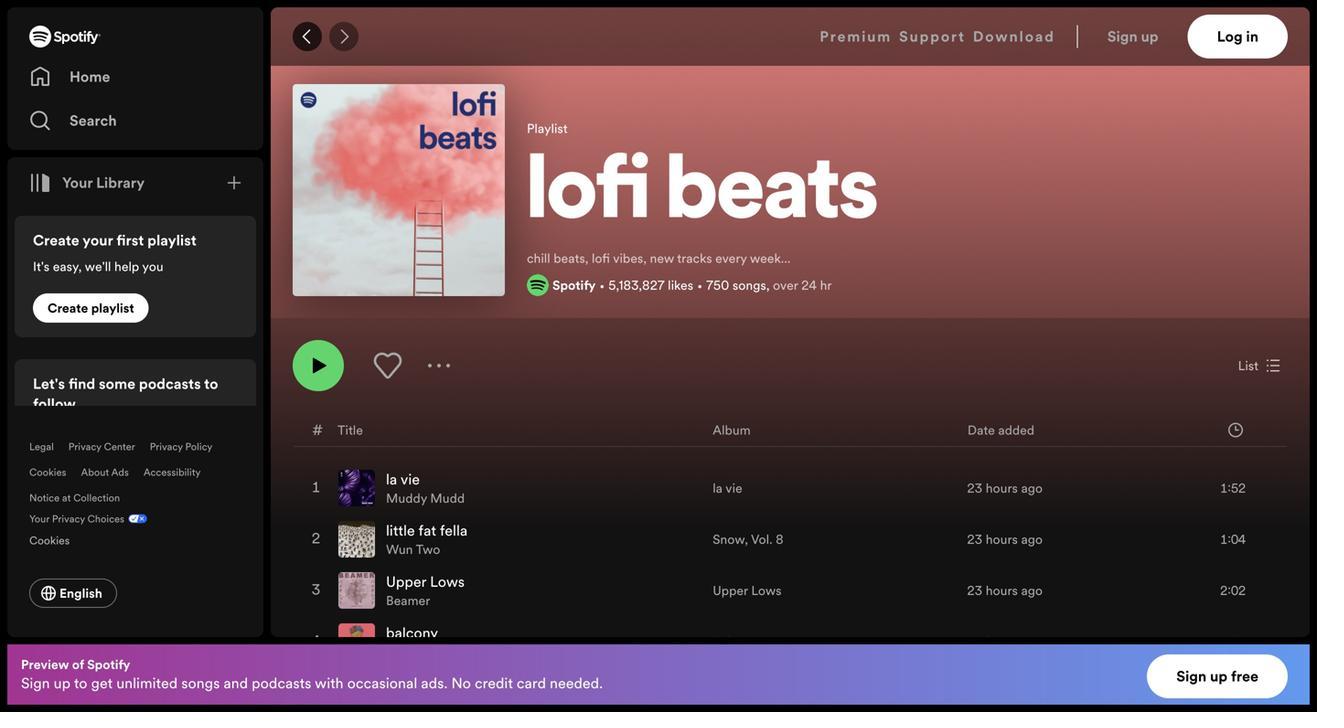 Task type: describe. For each thing, give the bounding box(es) containing it.
1 horizontal spatial la vie link
[[713, 480, 743, 497]]

policy
[[185, 440, 213, 454]]

log in
[[1217, 27, 1259, 47]]

create your first playlist it's easy, we'll help you
[[33, 231, 197, 275]]

beamer
[[386, 592, 430, 610]]

podcasts inside preview of spotify sign up to get unlimited songs and podcasts with occasional ads. no credit card needed.
[[252, 674, 312, 694]]

1:52
[[1221, 480, 1246, 497]]

album
[[713, 422, 751, 439]]

english
[[59, 585, 102, 603]]

duration image
[[1229, 423, 1243, 438]]

snow, vol. 8 link
[[713, 531, 784, 549]]

duration element
[[1229, 423, 1243, 438]]

little
[[386, 521, 415, 541]]

two
[[416, 541, 440, 559]]

lows for upper lows
[[752, 582, 782, 600]]

5,183,827 likes
[[609, 277, 694, 294]]

upper lows link inside cell
[[386, 572, 465, 592]]

playlist inside create your first playlist it's easy, we'll help you
[[147, 231, 197, 251]]

cookies for 2nd the cookies link
[[29, 533, 70, 549]]

0 vertical spatial songs
[[733, 277, 767, 294]]

help
[[114, 258, 139, 275]]

chill
[[527, 250, 551, 267]]

privacy policy link
[[150, 440, 213, 454]]

new
[[650, 250, 674, 267]]

1 cookies link from the top
[[29, 466, 66, 479]]

download button
[[973, 15, 1056, 59]]

of
[[72, 656, 84, 674]]

lofi beats
[[527, 151, 878, 239]]

List button
[[1231, 351, 1288, 381]]

mudd
[[430, 490, 465, 507]]

log
[[1217, 27, 1243, 47]]

over
[[773, 277, 798, 294]]

likes
[[668, 277, 694, 294]]

hours for upper lows
[[986, 582, 1018, 600]]

your for your privacy choices
[[29, 512, 49, 526]]

go back image
[[300, 29, 315, 44]]

choices
[[88, 512, 124, 526]]

privacy center
[[68, 440, 135, 454]]

legal
[[29, 440, 54, 454]]

list
[[1239, 357, 1259, 375]]

sign inside preview of spotify sign up to get unlimited songs and podcasts with occasional ads. no credit card needed.
[[21, 674, 50, 694]]

23 for upper lows
[[967, 582, 983, 600]]

spotify inside preview of spotify sign up to get unlimited songs and podcasts with occasional ads. no credit card needed.
[[87, 656, 130, 674]]

snow,
[[713, 531, 748, 549]]

0 horizontal spatial balcony link
[[386, 624, 438, 644]]

let's
[[33, 374, 65, 394]]

4 23 hours ago from the top
[[967, 634, 1043, 651]]

sign up
[[1108, 27, 1159, 47]]

we'll
[[85, 258, 111, 275]]

added
[[999, 422, 1035, 439]]

your library button
[[22, 165, 152, 201]]

24
[[802, 277, 817, 294]]

vie for la vie
[[726, 480, 743, 497]]

1 horizontal spatial balcony
[[713, 634, 759, 651]]

some
[[99, 374, 136, 394]]

1 vertical spatial lofi
[[592, 250, 610, 267]]

ago for little fat fella
[[1022, 531, 1043, 549]]

create for your
[[33, 231, 79, 251]]

and
[[224, 674, 248, 694]]

title
[[338, 422, 363, 439]]

ads
[[111, 466, 129, 479]]

la vie cell
[[339, 464, 698, 513]]

your library
[[62, 173, 145, 193]]

privacy center link
[[68, 440, 135, 454]]

your privacy choices
[[29, 512, 124, 526]]

privacy policy
[[150, 440, 213, 454]]

snow, vol. 8
[[713, 531, 784, 549]]

4 23 from the top
[[967, 634, 983, 651]]

create playlist
[[48, 300, 134, 317]]

preview
[[21, 656, 69, 674]]

search
[[70, 111, 117, 131]]

first
[[116, 231, 144, 251]]

lofi beats grid
[[272, 414, 1309, 713]]

find
[[68, 374, 95, 394]]

23 hours ago for little fat fella
[[967, 531, 1043, 549]]

it's
[[33, 258, 50, 275]]

collection
[[73, 491, 120, 505]]

support button
[[899, 15, 966, 59]]

upper for upper lows
[[713, 582, 748, 600]]

up for sign up free
[[1210, 667, 1228, 687]]

notice at collection link
[[29, 491, 120, 505]]

home
[[70, 67, 110, 87]]

search link
[[29, 102, 242, 139]]

2:27 cell
[[1162, 618, 1272, 667]]

playlist
[[527, 120, 568, 137]]

let's find some podcasts to follow
[[33, 374, 218, 414]]

go forward image
[[337, 29, 351, 44]]

1 horizontal spatial spotify
[[553, 277, 596, 294]]

in
[[1247, 27, 1259, 47]]

create playlist button
[[33, 294, 149, 323]]

vie for la vie muddy mudd
[[401, 470, 420, 490]]

occasional
[[347, 674, 417, 694]]

spotify link
[[553, 277, 596, 294]]

card
[[517, 674, 546, 694]]

date
[[968, 422, 995, 439]]

support
[[899, 27, 966, 47]]

ago for la vie
[[1022, 480, 1043, 497]]



Task type: vqa. For each thing, say whether or not it's contained in the screenshot.
1st Friday from the bottom of the page
no



Task type: locate. For each thing, give the bounding box(es) containing it.
3 23 hours ago from the top
[[967, 582, 1043, 600]]

up inside top bar and user menu element
[[1141, 27, 1159, 47]]

0 vertical spatial playlist
[[147, 231, 197, 251]]

4 ago from the top
[[1022, 634, 1043, 651]]

to up policy
[[204, 374, 218, 394]]

fella
[[440, 521, 468, 541]]

with
[[315, 674, 344, 694]]

podcasts
[[139, 374, 201, 394], [252, 674, 312, 694]]

0 horizontal spatial up
[[54, 674, 71, 694]]

0 vertical spatial cookies
[[29, 466, 66, 479]]

spotify down beats,
[[553, 277, 596, 294]]

1 horizontal spatial podcasts
[[252, 674, 312, 694]]

premium
[[820, 27, 892, 47]]

23
[[967, 480, 983, 497], [967, 531, 983, 549], [967, 582, 983, 600], [967, 634, 983, 651]]

to inside the let's find some podcasts to follow
[[204, 374, 218, 394]]

0 vertical spatial your
[[62, 173, 93, 193]]

balcony
[[386, 624, 438, 644], [713, 634, 759, 651]]

sign up button
[[1100, 15, 1188, 59]]

# row
[[294, 414, 1287, 447]]

0 horizontal spatial la
[[386, 470, 397, 490]]

premium button
[[820, 15, 892, 59]]

spotify image
[[527, 274, 549, 296]]

1 horizontal spatial upper lows link
[[713, 582, 782, 600]]

balcony link
[[386, 624, 438, 644], [713, 634, 759, 651]]

up left log
[[1141, 27, 1159, 47]]

podcasts right 'some'
[[139, 374, 201, 394]]

vie inside the la vie muddy mudd
[[401, 470, 420, 490]]

privacy up accessibility
[[150, 440, 183, 454]]

1 vertical spatial playlist
[[91, 300, 134, 317]]

playlist down help
[[91, 300, 134, 317]]

cookies link down your privacy choices button
[[29, 530, 84, 550]]

upper down wun
[[386, 572, 426, 592]]

la vie link up "snow,"
[[713, 480, 743, 497]]

0 vertical spatial spotify
[[553, 277, 596, 294]]

privacy
[[68, 440, 101, 454], [150, 440, 183, 454], [52, 512, 85, 526]]

unlimited
[[116, 674, 178, 694]]

0 vertical spatial cookies link
[[29, 466, 66, 479]]

playlist
[[147, 231, 197, 251], [91, 300, 134, 317]]

1 horizontal spatial la
[[713, 480, 723, 497]]

your
[[62, 173, 93, 193], [29, 512, 49, 526]]

0 horizontal spatial to
[[74, 674, 87, 694]]

preview of spotify sign up to get unlimited songs and podcasts with occasional ads. no credit card needed.
[[21, 656, 603, 694]]

upper lows link down "two"
[[386, 572, 465, 592]]

main element
[[7, 7, 264, 638]]

1 horizontal spatial to
[[204, 374, 218, 394]]

1 horizontal spatial balcony link
[[713, 634, 759, 651]]

2 horizontal spatial up
[[1210, 667, 1228, 687]]

upper lows cell
[[339, 566, 698, 616]]

0 horizontal spatial lows
[[430, 572, 465, 592]]

lofi
[[527, 151, 650, 239], [592, 250, 610, 267]]

23 for la vie
[[967, 480, 983, 497]]

8
[[776, 531, 784, 549]]

tracks
[[677, 250, 712, 267]]

0 vertical spatial lofi
[[527, 151, 650, 239]]

vie
[[401, 470, 420, 490], [726, 480, 743, 497]]

0 horizontal spatial la vie link
[[386, 470, 420, 490]]

2 23 hours ago from the top
[[967, 531, 1043, 549]]

create inside create your first playlist it's easy, we'll help you
[[33, 231, 79, 251]]

1 cookies from the top
[[29, 466, 66, 479]]

create down easy,
[[48, 300, 88, 317]]

premium support download
[[820, 27, 1056, 47]]

little fat fella wun two
[[386, 521, 468, 559]]

to left get
[[74, 674, 87, 694]]

about ads
[[81, 466, 129, 479]]

spotify right of
[[87, 656, 130, 674]]

0 vertical spatial create
[[33, 231, 79, 251]]

cookies up notice on the left bottom of the page
[[29, 466, 66, 479]]

lofi left vibes,
[[592, 250, 610, 267]]

lows inside upper lows beamer
[[430, 572, 465, 592]]

ago
[[1022, 480, 1043, 497], [1022, 531, 1043, 549], [1022, 582, 1043, 600], [1022, 634, 1043, 651]]

vie left mudd
[[401, 470, 420, 490]]

accessibility link
[[143, 466, 201, 479]]

create up easy,
[[33, 231, 79, 251]]

chill beats, lofi vibes, new tracks every week...
[[527, 250, 791, 267]]

1:52 cell
[[1162, 464, 1272, 513]]

1 horizontal spatial up
[[1141, 27, 1159, 47]]

hr
[[820, 277, 832, 294]]

playlist up you
[[147, 231, 197, 251]]

up
[[1141, 27, 1159, 47], [1210, 667, 1228, 687], [54, 674, 71, 694]]

little fat fella cell
[[339, 515, 698, 565]]

up inside preview of spotify sign up to get unlimited songs and podcasts with occasional ads. no credit card needed.
[[54, 674, 71, 694]]

1 hours from the top
[[986, 480, 1018, 497]]

lows down vol.
[[752, 582, 782, 600]]

easy,
[[53, 258, 82, 275]]

cookies inside the cookies link
[[29, 533, 70, 549]]

create for playlist
[[48, 300, 88, 317]]

library
[[96, 173, 145, 193]]

balcony link down beamer link
[[386, 624, 438, 644]]

0 horizontal spatial vie
[[401, 470, 420, 490]]

5,183,827
[[609, 277, 665, 294]]

,
[[767, 277, 770, 294]]

balcony down beamer link
[[386, 624, 438, 644]]

1 horizontal spatial sign
[[1108, 27, 1138, 47]]

hours for little fat fella
[[986, 531, 1018, 549]]

1 vertical spatial your
[[29, 512, 49, 526]]

2:02
[[1221, 582, 1246, 600]]

muddy mudd link
[[386, 490, 465, 507]]

0 horizontal spatial songs
[[181, 674, 220, 694]]

2:27
[[1221, 634, 1246, 651]]

credit
[[475, 674, 513, 694]]

0 horizontal spatial spotify
[[87, 656, 130, 674]]

privacy up about
[[68, 440, 101, 454]]

3 ago from the top
[[1022, 582, 1043, 600]]

cookies link up notice on the left bottom of the page
[[29, 466, 66, 479]]

1 horizontal spatial your
[[62, 173, 93, 193]]

privacy for privacy center
[[68, 440, 101, 454]]

#
[[312, 420, 323, 441]]

lows for upper lows beamer
[[430, 572, 465, 592]]

la for la vie
[[713, 480, 723, 497]]

la vie link inside cell
[[386, 470, 420, 490]]

3 hours from the top
[[986, 582, 1018, 600]]

cookies down the your privacy choices
[[29, 533, 70, 549]]

3 23 from the top
[[967, 582, 983, 600]]

date added
[[968, 422, 1035, 439]]

little fat fella link
[[386, 521, 468, 541]]

fat
[[419, 521, 436, 541]]

top bar and user menu element
[[271, 7, 1310, 66]]

la vie
[[713, 480, 743, 497]]

your for your library
[[62, 173, 93, 193]]

0 horizontal spatial balcony
[[386, 624, 438, 644]]

vie up "snow,"
[[726, 480, 743, 497]]

sign for sign up free
[[1177, 667, 1207, 687]]

california consumer privacy act (ccpa) opt-out icon image
[[124, 512, 147, 530]]

log in button
[[1188, 15, 1288, 59]]

hours
[[986, 480, 1018, 497], [986, 531, 1018, 549], [986, 582, 1018, 600], [986, 634, 1018, 651]]

lows down "two"
[[430, 572, 465, 592]]

1 23 hours ago from the top
[[967, 480, 1043, 497]]

1 ago from the top
[[1022, 480, 1043, 497]]

beamer link
[[386, 592, 430, 610]]

2 cookies from the top
[[29, 533, 70, 549]]

to inside preview of spotify sign up to get unlimited songs and podcasts with occasional ads. no credit card needed.
[[74, 674, 87, 694]]

2 ago from the top
[[1022, 531, 1043, 549]]

about
[[81, 466, 109, 479]]

vibes,
[[613, 250, 647, 267]]

23 hours ago for la vie
[[967, 480, 1043, 497]]

la inside the la vie muddy mudd
[[386, 470, 397, 490]]

upper lows beamer
[[386, 572, 465, 610]]

ago for upper lows
[[1022, 582, 1043, 600]]

1 vertical spatial to
[[74, 674, 87, 694]]

muddy
[[386, 490, 427, 507]]

your privacy choices button
[[29, 512, 124, 526]]

beats
[[666, 151, 878, 239]]

every
[[716, 250, 747, 267]]

0 horizontal spatial upper
[[386, 572, 426, 592]]

spotify image
[[29, 26, 101, 48]]

privacy down at
[[52, 512, 85, 526]]

1 horizontal spatial vie
[[726, 480, 743, 497]]

sign up free button
[[1148, 655, 1288, 699]]

up left of
[[54, 674, 71, 694]]

1 horizontal spatial upper
[[713, 582, 748, 600]]

follow
[[33, 394, 76, 414]]

needed.
[[550, 674, 603, 694]]

week...
[[750, 250, 791, 267]]

ads.
[[421, 674, 448, 694]]

wun
[[386, 541, 413, 559]]

privacy for privacy policy
[[150, 440, 183, 454]]

0 horizontal spatial podcasts
[[139, 374, 201, 394]]

1 vertical spatial podcasts
[[252, 674, 312, 694]]

2 hours from the top
[[986, 531, 1018, 549]]

4 hours from the top
[[986, 634, 1018, 651]]

0 horizontal spatial sign
[[21, 674, 50, 694]]

0 horizontal spatial upper lows link
[[386, 572, 465, 592]]

1 vertical spatial spotify
[[87, 656, 130, 674]]

create inside button
[[48, 300, 88, 317]]

hours for la vie
[[986, 480, 1018, 497]]

upper lows link down snow, vol. 8
[[713, 582, 782, 600]]

podcasts inside the let's find some podcasts to follow
[[139, 374, 201, 394]]

la
[[386, 470, 397, 490], [713, 480, 723, 497]]

up for sign up
[[1141, 27, 1159, 47]]

cookies
[[29, 466, 66, 479], [29, 533, 70, 549]]

legal link
[[29, 440, 54, 454]]

upper lows
[[713, 582, 782, 600]]

1 vertical spatial cookies link
[[29, 530, 84, 550]]

1 horizontal spatial lows
[[752, 582, 782, 600]]

sign up free
[[1177, 667, 1259, 687]]

about ads link
[[81, 466, 129, 479]]

your down notice on the left bottom of the page
[[29, 512, 49, 526]]

1:04
[[1221, 531, 1246, 549]]

2 horizontal spatial sign
[[1177, 667, 1207, 687]]

english button
[[29, 579, 117, 608]]

beats,
[[554, 250, 589, 267]]

balcony link down upper lows
[[713, 634, 759, 651]]

23 for little fat fella
[[967, 531, 983, 549]]

at
[[62, 491, 71, 505]]

2 23 from the top
[[967, 531, 983, 549]]

songs right 750
[[733, 277, 767, 294]]

songs inside preview of spotify sign up to get unlimited songs and podcasts with occasional ads. no credit card needed.
[[181, 674, 220, 694]]

sign for sign up
[[1108, 27, 1138, 47]]

23 hours ago for upper lows
[[967, 582, 1043, 600]]

up left the free
[[1210, 667, 1228, 687]]

1 vertical spatial cookies
[[29, 533, 70, 549]]

download
[[973, 27, 1056, 47]]

2 cookies link from the top
[[29, 530, 84, 550]]

sign inside top bar and user menu element
[[1108, 27, 1138, 47]]

upper inside upper lows beamer
[[386, 572, 426, 592]]

wun two link
[[386, 541, 440, 559]]

cookies for second the cookies link from the bottom of the main element
[[29, 466, 66, 479]]

1 23 from the top
[[967, 480, 983, 497]]

upper for upper lows beamer
[[386, 572, 426, 592]]

vol.
[[751, 531, 773, 549]]

your
[[82, 231, 113, 251]]

your inside "button"
[[62, 173, 93, 193]]

# column header
[[312, 414, 323, 447]]

la for la vie muddy mudd
[[386, 470, 397, 490]]

750 songs , over 24 hr
[[706, 277, 832, 294]]

la vie link left mudd
[[386, 470, 420, 490]]

la up "snow,"
[[713, 480, 723, 497]]

0 horizontal spatial playlist
[[91, 300, 134, 317]]

1 horizontal spatial playlist
[[147, 231, 197, 251]]

1 horizontal spatial songs
[[733, 277, 767, 294]]

songs left and
[[181, 674, 220, 694]]

upper down "snow,"
[[713, 582, 748, 600]]

la up little
[[386, 470, 397, 490]]

your left library
[[62, 173, 93, 193]]

playlist inside button
[[91, 300, 134, 317]]

balcony down upper lows
[[713, 634, 759, 651]]

0 horizontal spatial your
[[29, 512, 49, 526]]

no
[[451, 674, 471, 694]]

1 vertical spatial create
[[48, 300, 88, 317]]

lofi up beats,
[[527, 151, 650, 239]]

0 vertical spatial to
[[204, 374, 218, 394]]

0 vertical spatial podcasts
[[139, 374, 201, 394]]

1 vertical spatial songs
[[181, 674, 220, 694]]

lofi beats image
[[293, 84, 505, 296]]

podcasts right and
[[252, 674, 312, 694]]

notice
[[29, 491, 60, 505]]



